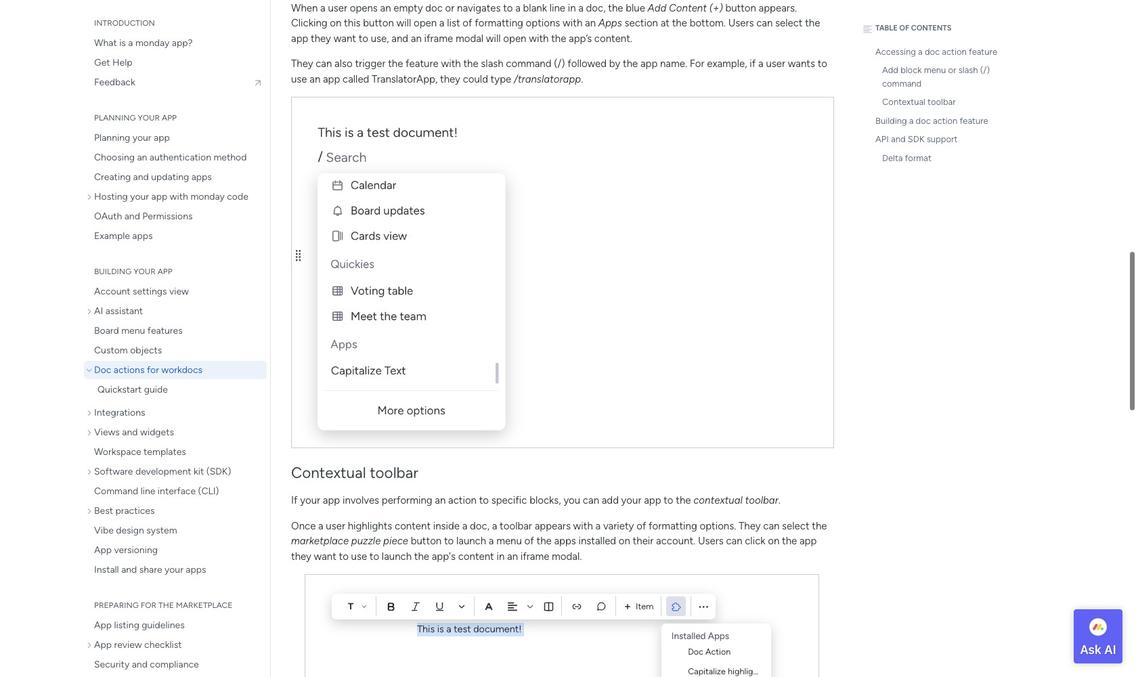 Task type: describe. For each thing, give the bounding box(es) containing it.
and for security and compliance
[[132, 659, 148, 670]]

clicking
[[291, 17, 328, 29]]

(/) inside the add block menu or slash (/) command
[[980, 65, 990, 75]]

contextual toolbar link
[[867, 93, 1009, 111]]

0 horizontal spatial marketplace
[[176, 601, 233, 610]]

board menu features link
[[84, 322, 267, 340]]

delta
[[882, 153, 903, 163]]

0 vertical spatial doc
[[425, 2, 443, 14]]

if
[[291, 494, 298, 507]]

introduction
[[94, 18, 155, 28]]

menu inside board menu features link
[[121, 325, 145, 337]]

app up choosing an authentication method
[[154, 132, 170, 144]]

empty
[[394, 2, 423, 14]]

security and compliance link
[[84, 656, 267, 674]]

on inside button appears. clicking on this button will open a list of formatting options with an
[[330, 17, 342, 29]]

delta format
[[882, 153, 932, 163]]

best
[[94, 505, 113, 517]]

review
[[114, 639, 142, 651]]

design
[[116, 525, 144, 536]]

interface
[[158, 486, 196, 497]]

0 horizontal spatial monday
[[135, 37, 170, 49]]

ask ai button
[[1074, 609, 1123, 664]]

0 horizontal spatial button
[[363, 17, 394, 29]]

type
[[491, 73, 511, 85]]

oauth and permissions link
[[84, 207, 267, 226]]

your up planning your app link
[[138, 113, 160, 123]]

an inside button appears. clicking on this button will open a list of formatting options with an
[[585, 17, 596, 29]]

translatorapp,
[[372, 73, 438, 85]]

action for building
[[933, 115, 958, 126]]

1194 image
[[291, 97, 834, 449]]

widgets
[[140, 427, 174, 438]]

also
[[335, 58, 353, 70]]

want inside the section at the bottom. users can select the app they want to use, and an iframe modal will open with the app's content.
[[334, 32, 356, 44]]

formatting inside once a user highlights content inside a doc, a toolbar appears with a variety of formatting options. they can select the marketplace puzzle piece
[[649, 520, 697, 532]]

button for when a user opens an empty doc or navigates to a blank line in a doc, the blue
[[726, 2, 756, 14]]

your up choosing
[[133, 132, 151, 144]]

(/) inside they can also trigger the feature with the slash command (/) followed by the app name. for example, if a user wants to use an app called translatorapp, they could type
[[554, 58, 565, 70]]

marketplace inside once a user highlights content inside a doc, a toolbar appears with a variety of formatting options. they can select the marketplace puzzle piece
[[291, 535, 349, 547]]

0 vertical spatial add
[[648, 2, 667, 14]]

building a doc action feature
[[876, 115, 989, 126]]

(sdk)
[[206, 466, 231, 477]]

app left involves
[[323, 494, 340, 507]]

0 horizontal spatial or
[[445, 2, 455, 14]]

slash inside the add block menu or slash (/) command
[[959, 65, 978, 75]]

of inside once a user highlights content inside a doc, a toolbar appears with a variety of formatting options. they can select the marketplace puzzle piece
[[637, 520, 646, 532]]

actions
[[114, 364, 145, 376]]

the inside once a user highlights content inside a doc, a toolbar appears with a variety of formatting options. they can select the marketplace puzzle piece
[[812, 520, 827, 532]]

install and share your apps link
[[84, 561, 267, 579]]

ai inside button
[[1105, 643, 1116, 657]]

custom
[[94, 345, 128, 356]]

0 vertical spatial launch
[[456, 535, 486, 547]]

workspace templates
[[94, 446, 186, 458]]

doc for accessing
[[925, 46, 940, 57]]

content inside once a user highlights content inside a doc, a toolbar appears with a variety of formatting options. they can select the marketplace puzzle piece
[[395, 520, 431, 532]]

board
[[94, 325, 119, 337]]

performing
[[382, 494, 432, 507]]

software development kit (sdk)
[[94, 466, 231, 477]]

your right if
[[300, 494, 320, 507]]

apps down authentication
[[191, 171, 212, 183]]

use inside button to launch a menu of the apps installed on their account. users can click on the app they want to use to launch the app's content in an iframe modal.
[[351, 550, 367, 562]]

app listing guidelines
[[94, 620, 185, 631]]

is
[[119, 37, 126, 49]]

assistant
[[105, 305, 143, 317]]

feature for building a doc action feature
[[960, 115, 989, 126]]

format
[[905, 153, 932, 163]]

they inside they can also trigger the feature with the slash command (/) followed by the app name. for example, if a user wants to use an app called translatorapp, they could type
[[440, 73, 460, 85]]

0 horizontal spatial contextual toolbar
[[291, 464, 418, 482]]

ai assistant link
[[84, 302, 267, 320]]

section
[[625, 17, 658, 29]]

doc
[[94, 364, 111, 376]]

will inside button appears. clicking on this button will open a list of formatting options with an
[[397, 17, 411, 29]]

app up their in the right bottom of the page
[[644, 494, 661, 507]]

a inside button to launch a menu of the apps installed on their account. users can click on the app they want to use to launch the app's content in an iframe modal.
[[489, 535, 494, 547]]

choosing an authentication method
[[94, 152, 247, 163]]

what is a monday app? link
[[84, 34, 267, 52]]

security and compliance
[[94, 659, 199, 670]]

permissions
[[142, 211, 193, 222]]

app down creating and updating apps
[[151, 191, 167, 202]]

app listing guidelines link
[[84, 616, 267, 635]]

if
[[750, 58, 756, 70]]

iframe inside the section at the bottom. users can select the app they want to use, and an iframe modal will open with the app's content.
[[424, 32, 453, 44]]

support
[[927, 134, 958, 144]]

toolbar up "building a doc action feature" link
[[928, 97, 956, 107]]

app up planning your app link
[[162, 113, 177, 123]]

0 vertical spatial ai
[[94, 305, 103, 317]]

(+)
[[710, 2, 723, 14]]

content.
[[594, 32, 633, 44]]

your up account settings view
[[134, 267, 156, 276]]

vibe design system
[[94, 525, 177, 536]]

puzzle
[[351, 535, 381, 547]]

or inside the add block menu or slash (/) command
[[948, 65, 957, 75]]

feature inside they can also trigger the feature with the slash command (/) followed by the app name. for example, if a user wants to use an app called translatorapp, they could type
[[406, 58, 439, 70]]

your right "add" in the bottom right of the page
[[621, 494, 642, 507]]

command line interface (cli)
[[94, 486, 219, 497]]

planning your app inside planning your app link
[[94, 132, 170, 144]]

show subpages for app review checklist image
[[87, 640, 94, 650]]

security
[[94, 659, 130, 670]]

for
[[690, 58, 705, 70]]

development
[[135, 466, 191, 477]]

templates
[[144, 446, 186, 458]]

show subpages for software development kit (sdk) image
[[87, 467, 94, 476]]

with inside once a user highlights content inside a doc, a toolbar appears with a variety of formatting options. they can select the marketplace puzzle piece
[[573, 520, 593, 532]]

vibe design system link
[[84, 521, 267, 540]]

section at the bottom. users can select the app they want to use, and an iframe modal will open with the app's content.
[[291, 17, 820, 44]]

trigger
[[355, 58, 386, 70]]

action for accessing
[[942, 46, 967, 57]]

followed
[[568, 58, 607, 70]]

arrow up right image
[[253, 77, 263, 88]]

kit
[[194, 466, 204, 477]]

method
[[214, 152, 247, 163]]

workspace templates link
[[84, 443, 267, 461]]

updating
[[151, 171, 189, 183]]

to down inside
[[444, 535, 454, 547]]

by
[[609, 58, 621, 70]]

app down also
[[323, 73, 340, 85]]

doc, inside once a user highlights content inside a doc, a toolbar appears with a variety of formatting options. they can select the marketplace puzzle piece
[[470, 520, 490, 532]]

example apps
[[94, 230, 153, 242]]

involves
[[343, 494, 379, 507]]

0 vertical spatial in
[[568, 2, 576, 14]]

building your app
[[94, 267, 173, 276]]

and for oauth and permissions
[[124, 211, 140, 222]]

0 vertical spatial .
[[581, 73, 583, 85]]

2 horizontal spatial on
[[768, 535, 780, 547]]

to down highlights
[[339, 550, 349, 562]]

project logo image
[[1088, 616, 1109, 638]]

app left name.
[[641, 58, 658, 70]]

what
[[94, 37, 117, 49]]

to inside the section at the bottom. users can select the app they want to use, and an iframe modal will open with the app's content.
[[359, 32, 368, 44]]

use inside they can also trigger the feature with the slash command (/) followed by the app name. for example, if a user wants to use an app called translatorapp, they could type
[[291, 73, 307, 85]]

an inside the section at the bottom. users can select the app they want to use, and an iframe modal will open with the app's content.
[[411, 32, 422, 44]]

0 horizontal spatial contextual
[[291, 464, 366, 482]]

your down the app versioning link
[[165, 564, 183, 576]]

piece
[[383, 535, 408, 547]]

show subpages for hosting your app with monday code image
[[87, 192, 94, 201]]

toolbar up performing
[[370, 464, 418, 482]]

best practices
[[94, 505, 155, 517]]

your up oauth and permissions
[[130, 191, 149, 202]]

add block menu or slash (/) command link
[[867, 61, 1009, 93]]

and for install and share your apps
[[121, 564, 137, 576]]

of inside button appears. clicking on this button will open a list of formatting options with an
[[463, 17, 472, 29]]

doc for building
[[916, 115, 931, 126]]

list
[[447, 17, 460, 29]]

they can also trigger the feature with the slash command (/) followed by the app name. for example, if a user wants to use an app called translatorapp, they could type
[[291, 58, 828, 85]]

of inside button to launch a menu of the apps installed on their account. users can click on the app they want to use to launch the app's content in an iframe modal.
[[525, 535, 534, 547]]

1 horizontal spatial contextual toolbar
[[882, 97, 956, 107]]

preparing for the marketplace
[[94, 601, 233, 610]]

at
[[661, 17, 670, 29]]

user inside they can also trigger the feature with the slash command (/) followed by the app name. for example, if a user wants to use an app called translatorapp, they could type
[[766, 58, 786, 70]]

they inside the section at the bottom. users can select the app they want to use, and an iframe modal will open with the app's content.
[[311, 32, 331, 44]]

an up inside
[[435, 494, 446, 507]]

hosting
[[94, 191, 128, 202]]

feedback
[[94, 77, 135, 88]]

758 image
[[305, 574, 819, 677]]

and for api and sdk support
[[891, 134, 906, 144]]

highlights
[[348, 520, 392, 532]]

add inside the add block menu or slash (/) command
[[882, 65, 899, 75]]

software development kit (sdk) link
[[84, 463, 267, 481]]

oauth and permissions
[[94, 211, 193, 222]]

1 vertical spatial for
[[141, 601, 157, 610]]

they inside they can also trigger the feature with the slash command (/) followed by the app name. for example, if a user wants to use an app called translatorapp, they could type
[[291, 58, 313, 70]]

what is a monday app?
[[94, 37, 193, 49]]

0 vertical spatial doc,
[[586, 2, 606, 14]]

their
[[633, 535, 654, 547]]

show subpages for ai assistant image
[[87, 306, 94, 316]]

ai assistant
[[94, 305, 143, 317]]

delta format link
[[867, 149, 1009, 167]]

with inside the section at the bottom. users can select the app they want to use, and an iframe modal will open with the app's content.
[[529, 32, 549, 44]]

add
[[602, 494, 619, 507]]

1 horizontal spatial monday
[[191, 191, 225, 202]]



Task type: locate. For each thing, give the bounding box(es) containing it.
2 planning from the top
[[94, 132, 130, 144]]

account.
[[656, 535, 696, 547]]

0 vertical spatial they
[[311, 32, 331, 44]]

creating
[[94, 171, 131, 183]]

1 vertical spatial in
[[497, 550, 505, 562]]

doc actions for workdocs
[[94, 364, 203, 376]]

to right wants
[[818, 58, 828, 70]]

0 vertical spatial want
[[334, 32, 356, 44]]

0 vertical spatial line
[[550, 2, 565, 14]]

command line interface (cli) link
[[84, 482, 267, 500]]

to down puzzle
[[370, 550, 379, 562]]

1 vertical spatial menu
[[121, 325, 145, 337]]

app
[[291, 32, 308, 44], [641, 58, 658, 70], [323, 73, 340, 85], [162, 113, 177, 123], [154, 132, 170, 144], [151, 191, 167, 202], [158, 267, 173, 276], [323, 494, 340, 507], [644, 494, 661, 507], [800, 535, 817, 547]]

0 horizontal spatial slash
[[481, 58, 504, 70]]

an down once a user highlights content inside a doc, a toolbar appears with a variety of formatting options. they can select the marketplace puzzle piece at the bottom of the page
[[507, 550, 518, 562]]

0 vertical spatial marketplace
[[291, 535, 349, 547]]

0 horizontal spatial use
[[291, 73, 307, 85]]

settings
[[133, 286, 167, 297]]

toolbar
[[928, 97, 956, 107], [370, 464, 418, 482], [745, 494, 779, 507], [500, 520, 532, 532]]

user right if
[[766, 58, 786, 70]]

with down modal
[[441, 58, 461, 70]]

2 horizontal spatial menu
[[924, 65, 946, 75]]

0 vertical spatial iframe
[[424, 32, 453, 44]]

0 vertical spatial or
[[445, 2, 455, 14]]

open
[[414, 17, 437, 29], [503, 32, 527, 44]]

contextual toolbar up building a doc action feature
[[882, 97, 956, 107]]

will
[[397, 17, 411, 29], [486, 32, 501, 44]]

1 vertical spatial they
[[440, 73, 460, 85]]

an up app's
[[585, 17, 596, 29]]

launch down inside
[[456, 535, 486, 547]]

and right api
[[891, 134, 906, 144]]

button inside button to launch a menu of the apps installed on their account. users can click on the app they want to use to launch the app's content in an iframe modal.
[[411, 535, 442, 547]]

contextual up involves
[[291, 464, 366, 482]]

select inside the section at the bottom. users can select the app they want to use, and an iframe modal will open with the app's content.
[[775, 17, 803, 29]]

users inside button to launch a menu of the apps installed on their account. users can click on the app they want to use to launch the app's content in an iframe modal.
[[698, 535, 724, 547]]

1 vertical spatial contextual
[[291, 464, 366, 482]]

an inside they can also trigger the feature with the slash command (/) followed by the app name. for example, if a user wants to use an app called translatorapp, they could type
[[310, 73, 321, 85]]

for up the guide on the left
[[147, 364, 159, 376]]

to left blank
[[503, 2, 513, 14]]

appears
[[535, 520, 571, 532]]

accessing a doc action feature link
[[860, 42, 1009, 61]]

add down accessing
[[882, 65, 899, 75]]

0 vertical spatial use
[[291, 73, 307, 85]]

0 horizontal spatial in
[[497, 550, 505, 562]]

1 vertical spatial iframe
[[521, 550, 550, 562]]

1 vertical spatial launch
[[382, 550, 412, 562]]

in up the section at the bottom. users can select the app they want to use, and an iframe modal will open with the app's content.
[[568, 2, 576, 14]]

formatting up the account.
[[649, 520, 697, 532]]

use down puzzle
[[351, 550, 367, 562]]

app down clicking
[[291, 32, 308, 44]]

open down the when a user opens an empty doc or navigates to a blank line in a doc, the blue add content (+)
[[503, 32, 527, 44]]

and inside the section at the bottom. users can select the app they want to use, and an iframe modal will open with the app's content.
[[392, 32, 408, 44]]

0 vertical spatial app
[[94, 544, 112, 556]]

toolbar up the click
[[745, 494, 779, 507]]

action inside accessing a doc action feature link
[[942, 46, 967, 57]]

app versioning
[[94, 544, 158, 556]]

quickstart guide
[[98, 384, 168, 395]]

0 vertical spatial menu
[[924, 65, 946, 75]]

slash inside they can also trigger the feature with the slash command (/) followed by the app name. for example, if a user wants to use an app called translatorapp, they could type
[[481, 58, 504, 70]]

1 horizontal spatial they
[[739, 520, 761, 532]]

contextual down block
[[882, 97, 926, 107]]

0 horizontal spatial launch
[[382, 550, 412, 562]]

1 planning from the top
[[94, 113, 136, 123]]

1 vertical spatial doc,
[[470, 520, 490, 532]]

1 horizontal spatial users
[[728, 17, 754, 29]]

1 vertical spatial planning your app
[[94, 132, 170, 144]]

can inside they can also trigger the feature with the slash command (/) followed by the app name. for example, if a user wants to use an app called translatorapp, they could type
[[316, 58, 332, 70]]

practices
[[115, 505, 155, 517]]

could
[[463, 73, 488, 85]]

with down 'options'
[[529, 32, 549, 44]]

content inside button to launch a menu of the apps installed on their account. users can click on the app they want to use to launch the app's content in an iframe modal.
[[458, 550, 494, 562]]

1 vertical spatial building
[[94, 267, 132, 276]]

contextual
[[882, 97, 926, 107], [291, 464, 366, 482]]

2 vertical spatial button
[[411, 535, 442, 547]]

. right the contextual
[[779, 494, 781, 507]]

app review checklist
[[94, 639, 182, 651]]

an right opens
[[380, 2, 391, 14]]

on down variety
[[619, 535, 630, 547]]

1 horizontal spatial menu
[[496, 535, 522, 547]]

in inside button to launch a menu of the apps installed on their account. users can click on the app they want to use to launch the app's content in an iframe modal.
[[497, 550, 505, 562]]

2 horizontal spatial button
[[726, 2, 756, 14]]

1 horizontal spatial launch
[[456, 535, 486, 547]]

open inside button appears. clicking on this button will open a list of formatting options with an
[[414, 17, 437, 29]]

app inside app review checklist 'link'
[[94, 639, 112, 651]]

install and share your apps
[[94, 564, 206, 576]]

name.
[[660, 58, 687, 70]]

and for creating and updating apps
[[133, 171, 149, 183]]

command up /translatorapp
[[506, 58, 552, 70]]

1 horizontal spatial marketplace
[[291, 535, 349, 547]]

marketplace
[[291, 535, 349, 547], [176, 601, 233, 610]]

want inside button to launch a menu of the apps installed on their account. users can click on the app they want to use to launch the app's content in an iframe modal.
[[314, 550, 337, 562]]

they down once
[[291, 550, 311, 562]]

and down app review checklist
[[132, 659, 148, 670]]

0 vertical spatial of
[[463, 17, 472, 29]]

bottom.
[[690, 17, 726, 29]]

2 vertical spatial of
[[525, 535, 534, 547]]

appears.
[[759, 2, 797, 14]]

app right the click
[[800, 535, 817, 547]]

iframe left the modal.
[[521, 550, 550, 562]]

doc right empty
[[425, 2, 443, 14]]

0 horizontal spatial menu
[[121, 325, 145, 337]]

1 vertical spatial monday
[[191, 191, 225, 202]]

slash
[[481, 58, 504, 70], [959, 65, 978, 75]]

user for when a user opens an empty doc or navigates to a blank line in a doc, the blue add content (+)
[[328, 2, 347, 14]]

users down options.
[[698, 535, 724, 547]]

doc actions for workdocs link
[[84, 361, 267, 379]]

1 horizontal spatial .
[[779, 494, 781, 507]]

and for views and widgets
[[122, 427, 138, 438]]

1 horizontal spatial command
[[882, 78, 922, 88]]

with up app's
[[563, 17, 583, 29]]

when a user opens an empty doc or navigates to a blank line in a doc, the blue add content (+)
[[291, 2, 723, 14]]

1 vertical spatial user
[[766, 58, 786, 70]]

1 horizontal spatial (/)
[[980, 65, 990, 75]]

user up the this
[[328, 2, 347, 14]]

add block menu or slash (/) command
[[882, 65, 990, 88]]

command inside they can also trigger the feature with the slash command (/) followed by the app name. for example, if a user wants to use an app called translatorapp, they could type
[[506, 58, 552, 70]]

0 horizontal spatial iframe
[[424, 32, 453, 44]]

app's
[[569, 32, 592, 44]]

planning up choosing
[[94, 132, 130, 144]]

1 horizontal spatial use
[[351, 550, 367, 562]]

formatting inside button appears. clicking on this button will open a list of formatting options with an
[[475, 17, 523, 29]]

can inside the section at the bottom. users can select the app they want to use, and an iframe modal will open with the app's content.
[[757, 17, 773, 29]]

app inside button to launch a menu of the apps installed on their account. users can click on the app they want to use to launch the app's content in an iframe modal.
[[800, 535, 817, 547]]

0 horizontal spatial .
[[581, 73, 583, 85]]

with inside they can also trigger the feature with the slash command (/) followed by the app name. for example, if a user wants to use an app called translatorapp, they could type
[[441, 58, 461, 70]]

hosting your app with monday code
[[94, 191, 248, 202]]

navigates
[[457, 2, 501, 14]]

button appears. clicking on this button will open a list of formatting options with an
[[291, 2, 797, 29]]

get help
[[94, 57, 132, 68]]

0 horizontal spatial they
[[291, 58, 313, 70]]

custom objects
[[94, 345, 162, 356]]

menu
[[924, 65, 946, 75], [121, 325, 145, 337], [496, 535, 522, 547]]

2 vertical spatial app
[[94, 639, 112, 651]]

1 app from the top
[[94, 544, 112, 556]]

can right you
[[583, 494, 599, 507]]

(/) down accessing a doc action feature
[[980, 65, 990, 75]]

with inside button appears. clicking on this button will open a list of formatting options with an
[[563, 17, 583, 29]]

0 vertical spatial planning
[[94, 113, 136, 123]]

button up app's
[[411, 535, 442, 547]]

with inside hosting your app with monday code link
[[170, 191, 188, 202]]

app for app listing guidelines
[[94, 620, 112, 631]]

workspace
[[94, 446, 141, 458]]

0 horizontal spatial formatting
[[475, 17, 523, 29]]

0 vertical spatial contextual
[[882, 97, 926, 107]]

1 vertical spatial planning
[[94, 132, 130, 144]]

once
[[291, 520, 316, 532]]

ai
[[94, 305, 103, 317], [1105, 643, 1116, 657]]

select
[[775, 17, 803, 29], [782, 520, 810, 532]]

2 vertical spatial doc
[[916, 115, 931, 126]]

show subpages for views and widgets image
[[87, 428, 94, 437]]

add up at
[[648, 2, 667, 14]]

app for app versioning
[[94, 544, 112, 556]]

they up the click
[[739, 520, 761, 532]]

2 vertical spatial feature
[[960, 115, 989, 126]]

can down 'appears.'
[[757, 17, 773, 29]]

line up practices
[[141, 486, 155, 497]]

1 vertical spatial or
[[948, 65, 957, 75]]

1 vertical spatial formatting
[[649, 520, 697, 532]]

planning your app down "feedback"
[[94, 113, 177, 123]]

users right bottom.
[[728, 17, 754, 29]]

apps inside button to launch a menu of the apps installed on their account. users can click on the app they want to use to launch the app's content in an iframe modal.
[[554, 535, 576, 547]]

building for building a doc action feature
[[876, 115, 907, 126]]

button up use,
[[363, 17, 394, 29]]

2 vertical spatial menu
[[496, 535, 522, 547]]

to inside they can also trigger the feature with the slash command (/) followed by the app name. for example, if a user wants to use an app called translatorapp, they could type
[[818, 58, 828, 70]]

apps up the modal.
[[554, 535, 576, 547]]

1 vertical spatial line
[[141, 486, 155, 497]]

planning
[[94, 113, 136, 123], [94, 132, 130, 144]]

3 app from the top
[[94, 639, 112, 651]]

ai right ask
[[1105, 643, 1116, 657]]

app for app review checklist
[[94, 639, 112, 651]]

feature for accessing a doc action feature
[[969, 46, 998, 57]]

opens
[[350, 2, 378, 14]]

1 horizontal spatial line
[[550, 2, 565, 14]]

building a doc action feature link
[[860, 111, 1009, 130]]

1 vertical spatial ai
[[1105, 643, 1116, 657]]

versioning
[[114, 544, 158, 556]]

.
[[581, 73, 583, 85], [779, 494, 781, 507]]

1 horizontal spatial slash
[[959, 65, 978, 75]]

button right (+)
[[726, 2, 756, 14]]

apps down the app versioning link
[[186, 564, 206, 576]]

best practices link
[[84, 502, 267, 520]]

1 vertical spatial will
[[486, 32, 501, 44]]

1 vertical spatial button
[[363, 17, 394, 29]]

once a user highlights content inside a doc, a toolbar appears with a variety of formatting options. they can select the marketplace puzzle piece
[[291, 520, 827, 547]]

monday left code at the top left of page
[[191, 191, 225, 202]]

0 horizontal spatial users
[[698, 535, 724, 547]]

0 horizontal spatial line
[[141, 486, 155, 497]]

user for once a user highlights content inside a doc, a toolbar appears with a variety of formatting options. they can select the marketplace puzzle piece
[[326, 520, 345, 532]]

hide subpages for doc actions for workdocs image
[[85, 368, 94, 375]]

1 vertical spatial select
[[782, 520, 810, 532]]

will down empty
[[397, 17, 411, 29]]

menu down specific
[[496, 535, 522, 547]]

user inside once a user highlights content inside a doc, a toolbar appears with a variety of formatting options. they can select the marketplace puzzle piece
[[326, 520, 345, 532]]

0 horizontal spatial doc,
[[470, 520, 490, 532]]

0 vertical spatial building
[[876, 115, 907, 126]]

0 vertical spatial button
[[726, 2, 756, 14]]

command
[[506, 58, 552, 70], [882, 78, 922, 88]]

command down block
[[882, 78, 922, 88]]

1 horizontal spatial formatting
[[649, 520, 697, 532]]

a inside they can also trigger the feature with the slash command (/) followed by the app name. for example, if a user wants to use an app called translatorapp, they could type
[[758, 58, 764, 70]]

doc, up apps on the right top of page
[[586, 2, 606, 14]]

app up the show subpages for app review checklist icon
[[94, 620, 112, 631]]

building up account
[[94, 267, 132, 276]]

accessing a doc action feature
[[876, 46, 998, 57]]

and inside "link"
[[891, 134, 906, 144]]

to up the account.
[[664, 494, 674, 507]]

menu inside the add block menu or slash (/) command
[[924, 65, 946, 75]]

app's
[[432, 550, 456, 562]]

choosing an authentication method link
[[84, 148, 267, 167]]

app down vibe
[[94, 544, 112, 556]]

will right modal
[[486, 32, 501, 44]]

use,
[[371, 32, 389, 44]]

action inside "building a doc action feature" link
[[933, 115, 958, 126]]

guide
[[144, 384, 168, 395]]

0 vertical spatial content
[[395, 520, 431, 532]]

1 vertical spatial action
[[933, 115, 958, 126]]

can inside button to launch a menu of the apps installed on their account. users can click on the app they want to use to launch the app's content in an iframe modal.
[[726, 535, 743, 547]]

0 vertical spatial for
[[147, 364, 159, 376]]

or
[[445, 2, 455, 14], [948, 65, 957, 75]]

of right list
[[463, 17, 472, 29]]

you
[[564, 494, 580, 507]]

monday
[[135, 37, 170, 49], [191, 191, 225, 202]]

app up the account settings view link
[[158, 267, 173, 276]]

want
[[334, 32, 356, 44], [314, 550, 337, 562]]

workdocs
[[161, 364, 203, 376]]

iframe inside button to launch a menu of the apps installed on their account. users can click on the app they want to use to launch the app's content in an iframe modal.
[[521, 550, 550, 562]]

0 vertical spatial will
[[397, 17, 411, 29]]

planning your app up choosing
[[94, 132, 170, 144]]

app inside the section at the bottom. users can select the app they want to use, and an iframe modal will open with the app's content.
[[291, 32, 308, 44]]

blocks,
[[530, 494, 561, 507]]

app up security
[[94, 639, 112, 651]]

1 vertical spatial contextual toolbar
[[291, 464, 418, 482]]

button
[[726, 2, 756, 14], [363, 17, 394, 29], [411, 535, 442, 547]]

open inside the section at the bottom. users can select the app they want to use, and an iframe modal will open with the app's content.
[[503, 32, 527, 44]]

example,
[[707, 58, 747, 70]]

2 vertical spatial action
[[448, 494, 477, 507]]

app inside app listing guidelines link
[[94, 620, 112, 631]]

contextual toolbar up involves
[[291, 464, 418, 482]]

0 vertical spatial users
[[728, 17, 754, 29]]

help
[[112, 57, 132, 68]]

1 horizontal spatial of
[[525, 535, 534, 547]]

creating and updating apps
[[94, 171, 212, 183]]

system
[[147, 525, 177, 536]]

feature up add block menu or slash (/) command link
[[969, 46, 998, 57]]

action up add block menu or slash (/) command link
[[942, 46, 967, 57]]

views and widgets
[[94, 427, 174, 438]]

building for building your app
[[94, 267, 132, 276]]

with up installed
[[573, 520, 593, 532]]

1 vertical spatial use
[[351, 550, 367, 562]]

add
[[648, 2, 667, 14], [882, 65, 899, 75]]

app
[[94, 544, 112, 556], [94, 620, 112, 631], [94, 639, 112, 651]]

apps down oauth and permissions
[[132, 230, 153, 242]]

1 horizontal spatial content
[[458, 550, 494, 562]]

in down specific
[[497, 550, 505, 562]]

modal.
[[552, 550, 582, 562]]

can inside once a user highlights content inside a doc, a toolbar appears with a variety of formatting options. they can select the marketplace puzzle piece
[[763, 520, 780, 532]]

objects
[[130, 345, 162, 356]]

on left the this
[[330, 17, 342, 29]]

want down the this
[[334, 32, 356, 44]]

menu inside button to launch a menu of the apps installed on their account. users can click on the app they want to use to launch the app's content in an iframe modal.
[[496, 535, 522, 547]]

monday left app?
[[135, 37, 170, 49]]

can left the click
[[726, 535, 743, 547]]

to left specific
[[479, 494, 489, 507]]

they inside once a user highlights content inside a doc, a toolbar appears with a variety of formatting options. they can select the marketplace puzzle piece
[[739, 520, 761, 532]]

launch
[[456, 535, 486, 547], [382, 550, 412, 562]]

command inside the add block menu or slash (/) command
[[882, 78, 922, 88]]

and right creating
[[133, 171, 149, 183]]

2 horizontal spatial of
[[637, 520, 646, 532]]

(/)
[[554, 58, 565, 70], [980, 65, 990, 75]]

ask
[[1080, 643, 1102, 657]]

2 planning your app from the top
[[94, 132, 170, 144]]

1 horizontal spatial building
[[876, 115, 907, 126]]

0 horizontal spatial command
[[506, 58, 552, 70]]

0 horizontal spatial ai
[[94, 305, 103, 317]]

an up creating and updating apps
[[137, 152, 147, 163]]

or up list
[[445, 2, 455, 14]]

for inside "link"
[[147, 364, 159, 376]]

line up 'options'
[[550, 2, 565, 14]]

1 planning your app from the top
[[94, 113, 177, 123]]

show subpages for integrations image
[[87, 408, 94, 418]]

account settings view link
[[84, 282, 267, 301]]

. down followed
[[581, 73, 583, 85]]

2 app from the top
[[94, 620, 112, 631]]

toolbar down specific
[[500, 520, 532, 532]]

iframe down list
[[424, 32, 453, 44]]

feedback link
[[84, 73, 267, 91]]

preparing
[[94, 601, 139, 610]]

user right once
[[326, 520, 345, 532]]

will inside the section at the bottom. users can select the app they want to use, and an iframe modal will open with the app's content.
[[486, 32, 501, 44]]

a
[[320, 2, 326, 14], [516, 2, 521, 14], [578, 2, 584, 14], [439, 17, 445, 29], [128, 37, 133, 49], [918, 46, 923, 57], [758, 58, 764, 70], [909, 115, 914, 126], [318, 520, 323, 532], [462, 520, 468, 532], [492, 520, 497, 532], [596, 520, 601, 532], [489, 535, 494, 547]]

button for once a user highlights content inside a doc, a toolbar appears with a variety of formatting options. they can select the
[[411, 535, 442, 547]]

1 horizontal spatial contextual
[[882, 97, 926, 107]]

1 vertical spatial .
[[779, 494, 781, 507]]

and right use,
[[392, 32, 408, 44]]

guidelines
[[142, 620, 185, 631]]

0 horizontal spatial (/)
[[554, 58, 565, 70]]

0 vertical spatial planning your app
[[94, 113, 177, 123]]

an inside button to launch a menu of the apps installed on their account. users can click on the app they want to use to launch the app's content in an iframe modal.
[[507, 550, 518, 562]]

1 horizontal spatial on
[[619, 535, 630, 547]]

they inside button to launch a menu of the apps installed on their account. users can click on the app they want to use to launch the app's content in an iframe modal.
[[291, 550, 311, 562]]

0 vertical spatial monday
[[135, 37, 170, 49]]

to left use,
[[359, 32, 368, 44]]

a inside button appears. clicking on this button will open a list of formatting options with an
[[439, 17, 445, 29]]

1 vertical spatial doc
[[925, 46, 940, 57]]

feature up translatorapp, at the top left of page
[[406, 58, 439, 70]]

show subpages for best practices image
[[87, 506, 94, 516]]

1 horizontal spatial ai
[[1105, 643, 1116, 657]]

can up the click
[[763, 520, 780, 532]]

marketplace up app listing guidelines link
[[176, 601, 233, 610]]

1 horizontal spatial will
[[486, 32, 501, 44]]

options
[[526, 17, 560, 29]]

1 vertical spatial content
[[458, 550, 494, 562]]

ai up board
[[94, 305, 103, 317]]

users inside the section at the bottom. users can select the app they want to use, and an iframe modal will open with the app's content.
[[728, 17, 754, 29]]

toolbar inside once a user highlights content inside a doc, a toolbar appears with a variety of formatting options. they can select the marketplace puzzle piece
[[500, 520, 532, 532]]

can left also
[[316, 58, 332, 70]]

doc up api and sdk support
[[916, 115, 931, 126]]

1 vertical spatial users
[[698, 535, 724, 547]]

1 horizontal spatial open
[[503, 32, 527, 44]]

board menu features
[[94, 325, 183, 337]]

select inside once a user highlights content inside a doc, a toolbar appears with a variety of formatting options. they can select the marketplace puzzle piece
[[782, 520, 810, 532]]

0 horizontal spatial will
[[397, 17, 411, 29]]

formatting
[[475, 17, 523, 29], [649, 520, 697, 532]]



Task type: vqa. For each thing, say whether or not it's contained in the screenshot.
2nd Non-breaking changes link
no



